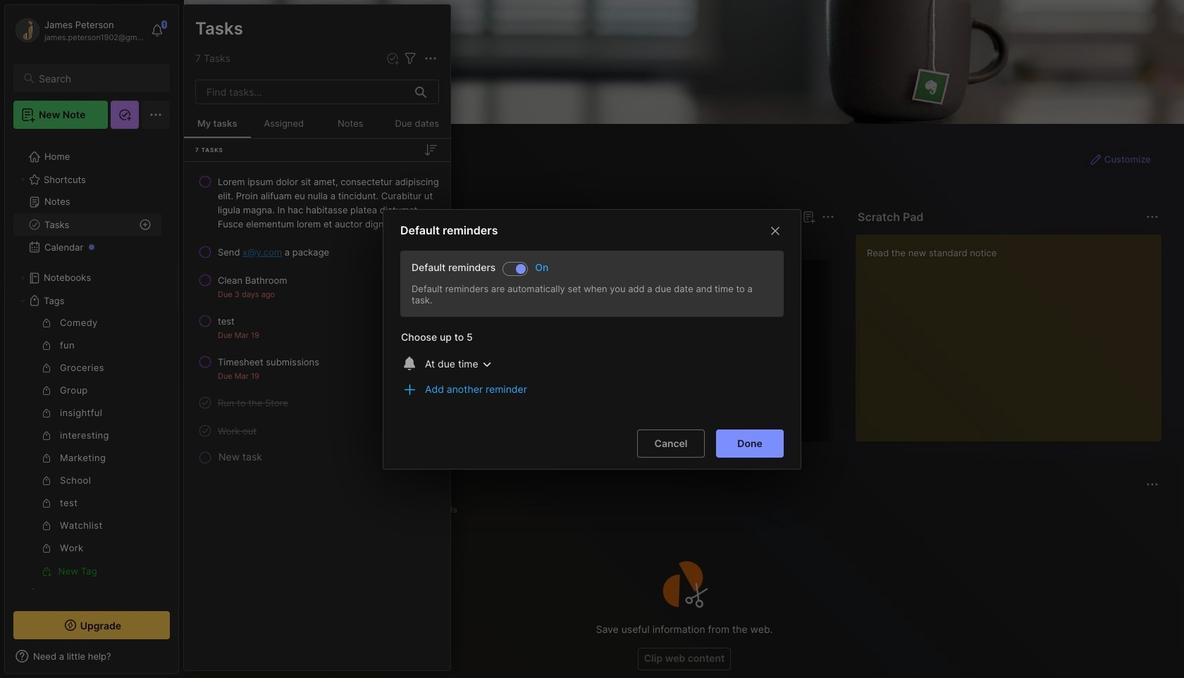 Task type: locate. For each thing, give the bounding box(es) containing it.
tree inside main element
[[5, 137, 178, 637]]

group
[[13, 312, 161, 583]]

clean bathroom 2 cell
[[218, 274, 287, 288]]

none search field inside main element
[[39, 70, 157, 87]]

close image
[[767, 222, 784, 239]]

3 row from the top
[[190, 268, 445, 306]]

new task image
[[386, 51, 400, 66]]

1 tab list from the top
[[209, 234, 833, 251]]

work out 6 cell
[[218, 424, 257, 438]]

row
[[190, 169, 445, 237], [190, 240, 445, 265], [190, 268, 445, 306], [190, 309, 445, 347], [190, 350, 445, 388], [190, 391, 445, 416], [190, 419, 445, 444]]

tree
[[5, 137, 178, 637]]

None search field
[[39, 70, 157, 87]]

6 row from the top
[[190, 391, 445, 416]]

tab
[[209, 234, 251, 251], [256, 234, 313, 251], [209, 502, 263, 519], [317, 502, 376, 519], [382, 502, 419, 519], [424, 502, 464, 519]]

2 row from the top
[[190, 240, 445, 265]]

group inside tree
[[13, 312, 161, 583]]

1 vertical spatial tab list
[[209, 502, 1157, 519]]

tab list
[[209, 234, 833, 251], [209, 502, 1157, 519]]

expand tags image
[[18, 297, 27, 305]]

thumbnail image
[[345, 358, 399, 411]]

row group
[[184, 168, 450, 468], [207, 259, 1184, 451]]

main element
[[0, 0, 183, 679]]

0 vertical spatial tab list
[[209, 234, 833, 251]]



Task type: describe. For each thing, give the bounding box(es) containing it.
7 row from the top
[[190, 419, 445, 444]]

Search text field
[[39, 72, 157, 85]]

lorem ipsum dolor sit amet, consectetur adipiscing elit. proin alifuam eu nulla a tincidunt. curabitur ut ligula magna. in hac habitasse platea dictumst. fusce elementum lorem et auctor dignissim. proin eget mi id urna euismod consectetur. pellentesque porttitor ac urna quis fermentum: 0 cell
[[218, 175, 439, 231]]

expand notebooks image
[[18, 274, 27, 283]]

5 row from the top
[[190, 350, 445, 388]]

send x@y.com a package 1 cell
[[218, 245, 329, 259]]

Find tasks… text field
[[198, 80, 407, 104]]

run to the store 5 cell
[[218, 396, 288, 410]]

4 row from the top
[[190, 309, 445, 347]]

Start writing… text field
[[867, 235, 1161, 431]]

test 3 cell
[[218, 314, 235, 328]]

2 tab list from the top
[[209, 502, 1157, 519]]

1 row from the top
[[190, 169, 445, 237]]

timesheet submissions 4 cell
[[218, 355, 319, 369]]



Task type: vqa. For each thing, say whether or not it's contained in the screenshot.
checkbox
no



